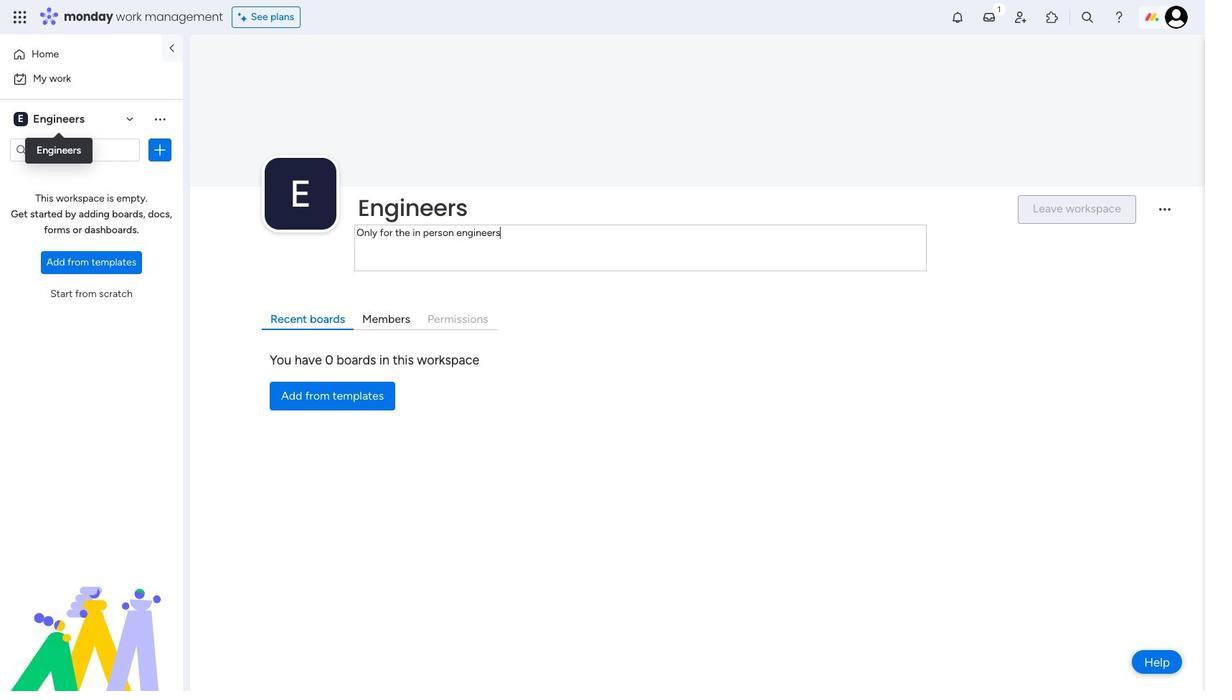 Task type: locate. For each thing, give the bounding box(es) containing it.
option down select product image
[[9, 43, 153, 66]]

option
[[9, 43, 153, 66], [9, 67, 174, 90]]

lottie animation element
[[0, 546, 183, 691]]

notifications image
[[951, 10, 965, 24]]

0 vertical spatial option
[[9, 43, 153, 66]]

Search in workspace field
[[30, 142, 120, 158]]

1 vertical spatial option
[[9, 67, 174, 90]]

option up workspace selection "element"
[[9, 67, 174, 90]]

invite members image
[[1014, 10, 1028, 24]]

1 option from the top
[[9, 43, 153, 66]]

None field
[[355, 193, 1006, 223]]

workspace image
[[265, 158, 337, 230]]

v2 ellipsis image
[[1160, 208, 1171, 221]]

workspace image
[[14, 111, 28, 127]]

jacob simon image
[[1165, 6, 1188, 29]]

help image
[[1112, 10, 1127, 24]]

None text field
[[355, 225, 927, 271]]



Task type: vqa. For each thing, say whether or not it's contained in the screenshot.
1st Option from the bottom of the page
yes



Task type: describe. For each thing, give the bounding box(es) containing it.
see plans image
[[238, 9, 251, 25]]

options image
[[153, 143, 167, 157]]

monday marketplace image
[[1046, 10, 1060, 24]]

workspace options image
[[153, 112, 167, 126]]

workspace selection element
[[14, 111, 87, 128]]

update feed image
[[982, 10, 997, 24]]

search everything image
[[1081, 10, 1095, 24]]

select product image
[[13, 10, 27, 24]]

lottie animation image
[[0, 546, 183, 691]]

1 image
[[993, 1, 1006, 17]]

2 option from the top
[[9, 67, 174, 90]]



